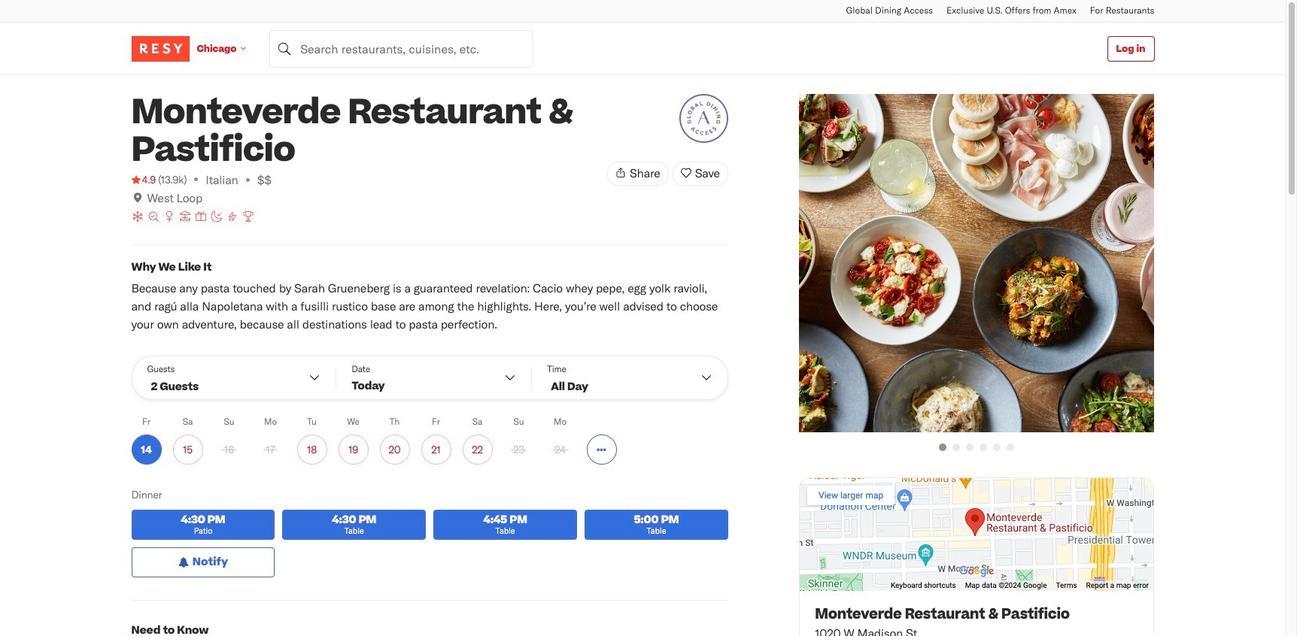 Task type: locate. For each thing, give the bounding box(es) containing it.
None field
[[270, 30, 533, 67]]



Task type: describe. For each thing, give the bounding box(es) containing it.
Search restaurants, cuisines, etc. text field
[[270, 30, 533, 67]]

4.9 out of 5 stars image
[[131, 172, 156, 187]]



Task type: vqa. For each thing, say whether or not it's contained in the screenshot.
Search Restaurants, Cuisines, Etc. text box
yes



